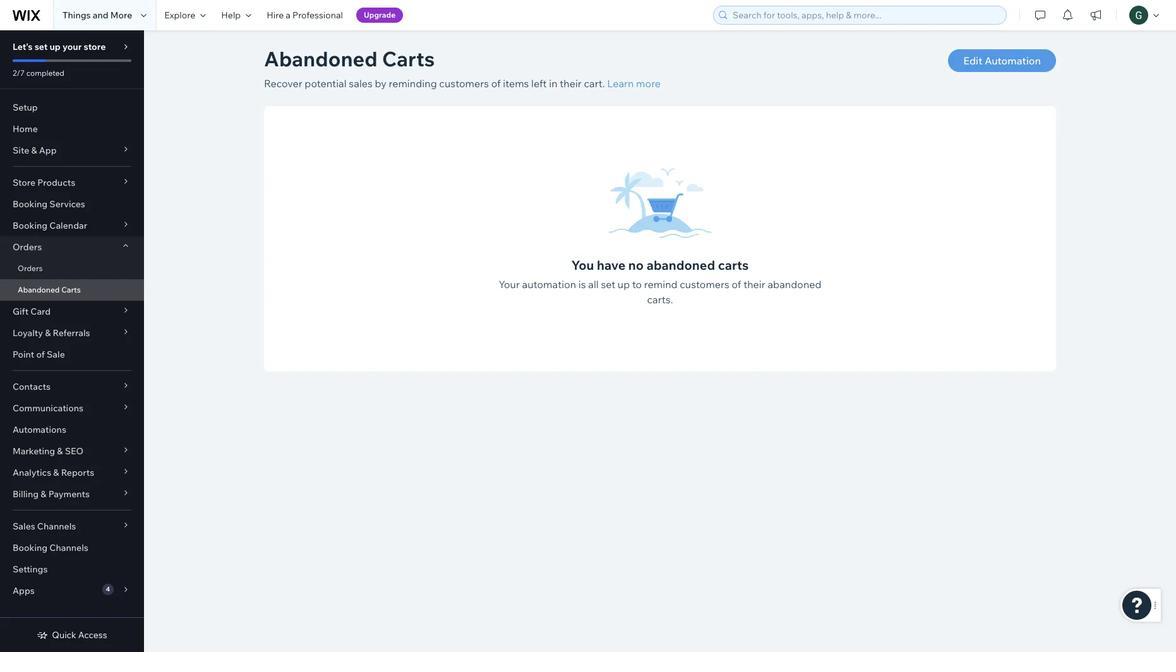 Task type: locate. For each thing, give the bounding box(es) containing it.
0 vertical spatial channels
[[37, 521, 76, 532]]

1 vertical spatial booking
[[13, 220, 47, 231]]

orders
[[13, 241, 42, 253], [18, 263, 43, 273]]

abandoned carts
[[18, 285, 81, 294]]

carts
[[382, 46, 435, 71], [61, 285, 81, 294]]

abandoned
[[647, 257, 715, 273], [768, 278, 822, 291]]

completed
[[26, 68, 64, 78]]

2 horizontal spatial of
[[732, 278, 742, 291]]

contacts button
[[0, 376, 144, 397]]

carts
[[718, 257, 749, 273]]

sales
[[349, 77, 373, 90]]

1 horizontal spatial abandoned
[[264, 46, 378, 71]]

0 vertical spatial of
[[491, 77, 501, 90]]

carts down orders 'link'
[[61, 285, 81, 294]]

1 horizontal spatial carts
[[382, 46, 435, 71]]

1 horizontal spatial customers
[[680, 278, 730, 291]]

abandoned inside abandoned carts "link"
[[18, 285, 60, 294]]

carts.
[[647, 293, 673, 306]]

0 horizontal spatial carts
[[61, 285, 81, 294]]

of left items
[[491, 77, 501, 90]]

2 vertical spatial booking
[[13, 542, 47, 554]]

booking down the store
[[13, 198, 47, 210]]

orders inside popup button
[[13, 241, 42, 253]]

1 booking from the top
[[13, 198, 47, 210]]

0 horizontal spatial their
[[560, 77, 582, 90]]

automation
[[522, 278, 576, 291]]

0 vertical spatial carts
[[382, 46, 435, 71]]

1 horizontal spatial up
[[618, 278, 630, 291]]

0 vertical spatial up
[[50, 41, 61, 52]]

booking
[[13, 198, 47, 210], [13, 220, 47, 231], [13, 542, 47, 554]]

2/7 completed
[[13, 68, 64, 78]]

hire
[[267, 9, 284, 21]]

their down carts
[[744, 278, 766, 291]]

1 horizontal spatial their
[[744, 278, 766, 291]]

up left your
[[50, 41, 61, 52]]

settings
[[13, 564, 48, 575]]

abandoned up potential
[[264, 46, 378, 71]]

recover
[[264, 77, 303, 90]]

& right site
[[31, 145, 37, 156]]

automations
[[13, 424, 66, 435]]

booking inside 'popup button'
[[13, 220, 47, 231]]

abandoned
[[264, 46, 378, 71], [18, 285, 60, 294]]

0 horizontal spatial of
[[36, 349, 45, 360]]

0 vertical spatial booking
[[13, 198, 47, 210]]

customers down carts
[[680, 278, 730, 291]]

& left seo
[[57, 445, 63, 457]]

to
[[632, 278, 642, 291]]

loyalty & referrals button
[[0, 322, 144, 344]]

& for billing
[[41, 488, 46, 500]]

0 vertical spatial set
[[35, 41, 48, 52]]

0 vertical spatial orders
[[13, 241, 42, 253]]

& for analytics
[[53, 467, 59, 478]]

apps
[[13, 585, 35, 596]]

orders down the booking calendar
[[13, 241, 42, 253]]

0 vertical spatial abandoned
[[264, 46, 378, 71]]

site & app
[[13, 145, 57, 156]]

carts for abandoned carts
[[61, 285, 81, 294]]

1 vertical spatial abandoned
[[18, 285, 60, 294]]

up inside you have no abandoned carts your automation is all set up to remind customers of their abandoned carts.
[[618, 278, 630, 291]]

& inside dropdown button
[[57, 445, 63, 457]]

customers inside abandoned carts recover potential sales by reminding customers of items left in their cart. learn more
[[439, 77, 489, 90]]

customers inside you have no abandoned carts your automation is all set up to remind customers of their abandoned carts.
[[680, 278, 730, 291]]

set right all
[[601, 278, 616, 291]]

1 vertical spatial orders
[[18, 263, 43, 273]]

more
[[636, 77, 661, 90]]

orders inside 'link'
[[18, 263, 43, 273]]

& right loyalty
[[45, 327, 51, 339]]

store
[[13, 177, 35, 188]]

carts for abandoned carts recover potential sales by reminding customers of items left in their cart. learn more
[[382, 46, 435, 71]]

analytics
[[13, 467, 51, 478]]

0 horizontal spatial customers
[[439, 77, 489, 90]]

1 horizontal spatial abandoned
[[768, 278, 822, 291]]

channels up the booking channels
[[37, 521, 76, 532]]

1 vertical spatial carts
[[61, 285, 81, 294]]

sales channels button
[[0, 516, 144, 537]]

things and more
[[63, 9, 132, 21]]

1 vertical spatial customers
[[680, 278, 730, 291]]

abandoned up card
[[18, 285, 60, 294]]

1 horizontal spatial set
[[601, 278, 616, 291]]

1 vertical spatial channels
[[49, 542, 88, 554]]

potential
[[305, 77, 347, 90]]

up left to
[[618, 278, 630, 291]]

edit automation
[[964, 54, 1041, 67]]

channels
[[37, 521, 76, 532], [49, 542, 88, 554]]

0 horizontal spatial abandoned
[[647, 257, 715, 273]]

& left reports
[[53, 467, 59, 478]]

set right "let's"
[[35, 41, 48, 52]]

site
[[13, 145, 29, 156]]

0 vertical spatial customers
[[439, 77, 489, 90]]

store products button
[[0, 172, 144, 193]]

orders up "abandoned carts"
[[18, 263, 43, 273]]

booking services
[[13, 198, 85, 210]]

set inside sidebar "element"
[[35, 41, 48, 52]]

3 booking from the top
[[13, 542, 47, 554]]

0 horizontal spatial set
[[35, 41, 48, 52]]

is
[[579, 278, 586, 291]]

point of sale link
[[0, 344, 144, 365]]

channels inside popup button
[[37, 521, 76, 532]]

& right billing
[[41, 488, 46, 500]]

remind
[[644, 278, 678, 291]]

& for loyalty
[[45, 327, 51, 339]]

1 horizontal spatial of
[[491, 77, 501, 90]]

upgrade button
[[356, 8, 403, 23]]

set
[[35, 41, 48, 52], [601, 278, 616, 291]]

1 vertical spatial their
[[744, 278, 766, 291]]

2/7
[[13, 68, 25, 78]]

gift card button
[[0, 301, 144, 322]]

carts inside abandoned carts recover potential sales by reminding customers of items left in their cart. learn more
[[382, 46, 435, 71]]

1 vertical spatial set
[[601, 278, 616, 291]]

abandoned for abandoned carts recover potential sales by reminding customers of items left in their cart. learn more
[[264, 46, 378, 71]]

and
[[93, 9, 108, 21]]

of left sale
[[36, 349, 45, 360]]

explore
[[164, 9, 195, 21]]

2 vertical spatial of
[[36, 349, 45, 360]]

billing & payments
[[13, 488, 90, 500]]

customers
[[439, 77, 489, 90], [680, 278, 730, 291]]

1 vertical spatial abandoned
[[768, 278, 822, 291]]

quick access
[[52, 629, 107, 641]]

channels for booking channels
[[49, 542, 88, 554]]

their right in at left top
[[560, 77, 582, 90]]

items
[[503, 77, 529, 90]]

carts up reminding
[[382, 46, 435, 71]]

more
[[110, 9, 132, 21]]

reports
[[61, 467, 94, 478]]

let's set up your store
[[13, 41, 106, 52]]

0 vertical spatial their
[[560, 77, 582, 90]]

booking channels link
[[0, 537, 144, 559]]

booking for booking services
[[13, 198, 47, 210]]

0 horizontal spatial abandoned
[[18, 285, 60, 294]]

a
[[286, 9, 291, 21]]

1 vertical spatial up
[[618, 278, 630, 291]]

quick access button
[[37, 629, 107, 641]]

by
[[375, 77, 387, 90]]

0 horizontal spatial up
[[50, 41, 61, 52]]

your
[[499, 278, 520, 291]]

your
[[63, 41, 82, 52]]

their inside abandoned carts recover potential sales by reminding customers of items left in their cart. learn more
[[560, 77, 582, 90]]

abandoned carts link
[[0, 279, 144, 301]]

setup link
[[0, 97, 144, 118]]

edit automation button
[[949, 49, 1056, 72]]

1 vertical spatial of
[[732, 278, 742, 291]]

customers right reminding
[[439, 77, 489, 90]]

sidebar element
[[0, 30, 144, 652]]

up
[[50, 41, 61, 52], [618, 278, 630, 291]]

of
[[491, 77, 501, 90], [732, 278, 742, 291], [36, 349, 45, 360]]

professional
[[293, 9, 343, 21]]

booking calendar
[[13, 220, 87, 231]]

abandoned inside abandoned carts recover potential sales by reminding customers of items left in their cart. learn more
[[264, 46, 378, 71]]

booking up settings
[[13, 542, 47, 554]]

of down carts
[[732, 278, 742, 291]]

0 vertical spatial abandoned
[[647, 257, 715, 273]]

carts inside "link"
[[61, 285, 81, 294]]

sale
[[47, 349, 65, 360]]

booking down booking services
[[13, 220, 47, 231]]

channels down sales channels popup button in the bottom of the page
[[49, 542, 88, 554]]

2 booking from the top
[[13, 220, 47, 231]]



Task type: describe. For each thing, give the bounding box(es) containing it.
of inside abandoned carts recover potential sales by reminding customers of items left in their cart. learn more
[[491, 77, 501, 90]]

you have no abandoned carts your automation is all set up to remind customers of their abandoned carts.
[[499, 257, 822, 306]]

store
[[84, 41, 106, 52]]

orders for orders popup button
[[13, 241, 42, 253]]

setup
[[13, 102, 38, 113]]

products
[[37, 177, 75, 188]]

learn
[[607, 77, 634, 90]]

orders button
[[0, 236, 144, 258]]

access
[[78, 629, 107, 641]]

loyalty & referrals
[[13, 327, 90, 339]]

referrals
[[53, 327, 90, 339]]

marketing & seo button
[[0, 440, 144, 462]]

booking for booking channels
[[13, 542, 47, 554]]

sales
[[13, 521, 35, 532]]

Search for tools, apps, help & more... field
[[729, 6, 1003, 24]]

abandoned for abandoned carts
[[18, 285, 60, 294]]

gift
[[13, 306, 29, 317]]

communications
[[13, 403, 83, 414]]

gift card
[[13, 306, 51, 317]]

up inside sidebar "element"
[[50, 41, 61, 52]]

point
[[13, 349, 34, 360]]

set inside you have no abandoned carts your automation is all set up to remind customers of their abandoned carts.
[[601, 278, 616, 291]]

contacts
[[13, 381, 51, 392]]

automation
[[985, 54, 1041, 67]]

booking for booking calendar
[[13, 220, 47, 231]]

all
[[588, 278, 599, 291]]

things
[[63, 9, 91, 21]]

booking services link
[[0, 193, 144, 215]]

abandoned carts recover potential sales by reminding customers of items left in their cart. learn more
[[264, 46, 661, 90]]

communications button
[[0, 397, 144, 419]]

help
[[221, 9, 241, 21]]

left
[[531, 77, 547, 90]]

marketing
[[13, 445, 55, 457]]

of inside you have no abandoned carts your automation is all set up to remind customers of their abandoned carts.
[[732, 278, 742, 291]]

billing
[[13, 488, 39, 500]]

seo
[[65, 445, 83, 457]]

home
[[13, 123, 38, 135]]

booking channels
[[13, 542, 88, 554]]

& for marketing
[[57, 445, 63, 457]]

booking calendar button
[[0, 215, 144, 236]]

point of sale
[[13, 349, 65, 360]]

app
[[39, 145, 57, 156]]

analytics & reports
[[13, 467, 94, 478]]

card
[[31, 306, 51, 317]]

edit
[[964, 54, 983, 67]]

their inside you have no abandoned carts your automation is all set up to remind customers of their abandoned carts.
[[744, 278, 766, 291]]

automations link
[[0, 419, 144, 440]]

loyalty
[[13, 327, 43, 339]]

in
[[549, 77, 558, 90]]

hire a professional link
[[259, 0, 351, 30]]

settings link
[[0, 559, 144, 580]]

learn more link
[[607, 77, 661, 90]]

let's
[[13, 41, 33, 52]]

have
[[597, 257, 626, 273]]

billing & payments button
[[0, 483, 144, 505]]

orders for orders 'link'
[[18, 263, 43, 273]]

help button
[[214, 0, 259, 30]]

calendar
[[49, 220, 87, 231]]

you
[[572, 257, 594, 273]]

orders link
[[0, 258, 144, 279]]

reminding
[[389, 77, 437, 90]]

sales channels
[[13, 521, 76, 532]]

of inside "link"
[[36, 349, 45, 360]]

payments
[[48, 488, 90, 500]]

site & app button
[[0, 140, 144, 161]]

upgrade
[[364, 10, 396, 20]]

analytics & reports button
[[0, 462, 144, 483]]

cart.
[[584, 77, 605, 90]]

marketing & seo
[[13, 445, 83, 457]]

quick
[[52, 629, 76, 641]]

channels for sales channels
[[37, 521, 76, 532]]

& for site
[[31, 145, 37, 156]]



Task type: vqa. For each thing, say whether or not it's contained in the screenshot.
Tax 1
no



